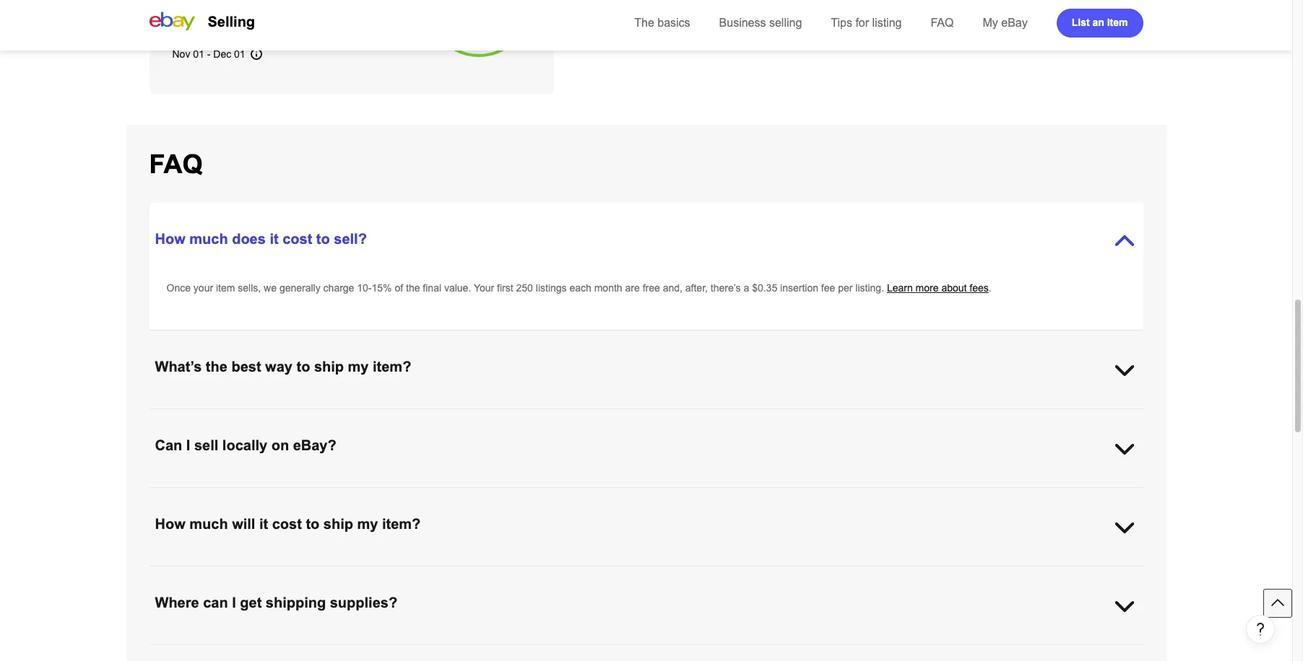 Task type: describe. For each thing, give the bounding box(es) containing it.
item for an
[[1108, 16, 1128, 28]]

buy
[[933, 647, 950, 658]]

$0.35
[[752, 283, 778, 294]]

0 vertical spatial ship
[[314, 359, 344, 375]]

value
[[433, 568, 457, 580]]

list an item link
[[1057, 9, 1144, 38]]

2 horizontal spatial .
[[1065, 647, 1068, 658]]

best
[[232, 359, 261, 375]]

tips for listing link
[[831, 17, 902, 29]]

selling
[[208, 14, 255, 30]]

1 vertical spatial an
[[633, 647, 644, 658]]

to left sell?
[[316, 231, 330, 247]]

choose
[[206, 568, 238, 580]]

to up option
[[306, 517, 320, 533]]

1 horizontal spatial ebay
[[953, 647, 976, 658]]

1 vertical spatial insertion
[[781, 283, 819, 294]]

available
[[832, 647, 871, 658]]

what's
[[155, 359, 202, 375]]

sell?
[[334, 231, 367, 247]]

already
[[374, 647, 407, 658]]

1 vertical spatial for
[[856, 17, 869, 29]]

you can use any packaging supplies you may already have at home or get free boxes from carriers. for an added touch, ebay branded supplies are available to purchase. buy ebay branded packaging .
[[167, 647, 1068, 658]]

a
[[744, 283, 750, 294]]

you
[[333, 647, 349, 658]]

sell
[[194, 438, 218, 454]]

can for i
[[203, 595, 228, 611]]

offers
[[348, 568, 374, 580]]

1 01 from the left
[[193, 48, 204, 60]]

how much does it cost to sell?
[[155, 231, 367, 247]]

your
[[194, 283, 213, 294]]

15%
[[372, 283, 392, 294]]

supplies?
[[330, 595, 398, 611]]

2 branded from the left
[[979, 647, 1016, 658]]

list an item
[[1072, 16, 1128, 28]]

to right available
[[874, 647, 883, 658]]

generally
[[280, 283, 321, 294]]

sells,
[[238, 283, 261, 294]]

from
[[553, 647, 573, 658]]

way
[[265, 359, 293, 375]]

1 horizontal spatial .
[[989, 283, 992, 294]]

have
[[410, 647, 432, 658]]

where can i get shipping supplies?
[[155, 595, 398, 611]]

nov
[[172, 48, 190, 60]]

carriers.
[[576, 647, 612, 658]]

the left best
[[206, 359, 228, 375]]

listings
[[536, 283, 567, 294]]

fixed
[[375, 0, 397, 7]]

1 vertical spatial free
[[503, 647, 520, 658]]

we
[[264, 283, 277, 294]]

can i sell locally on ebay?
[[155, 438, 337, 454]]

you for where
[[167, 647, 184, 658]]

1 vertical spatial fees
[[970, 283, 989, 294]]

1 horizontal spatial more
[[604, 568, 627, 580]]

my ebay link
[[983, 17, 1028, 29]]

learn more about shipping link
[[576, 568, 696, 580]]

what's the best way to ship my item?
[[155, 359, 411, 375]]

how for how much will it cost to ship my item?
[[155, 517, 186, 533]]

1 packaging from the left
[[244, 647, 290, 658]]

no
[[193, 0, 204, 7]]

selling
[[770, 17, 802, 29]]

that
[[329, 568, 346, 580]]

the basics link
[[635, 17, 691, 29]]

1 vertical spatial ship
[[324, 517, 353, 533]]

fee
[[822, 283, 836, 294]]

cost for will
[[272, 517, 302, 533]]

does
[[232, 231, 266, 247]]

1 vertical spatial get
[[486, 647, 500, 658]]

of
[[395, 283, 403, 294]]

how for how much does it cost to sell?
[[155, 231, 186, 247]]

and
[[460, 568, 477, 580]]

shipping for supplies?
[[266, 595, 326, 611]]

1 horizontal spatial i
[[232, 595, 236, 611]]

2 supplies from the left
[[774, 647, 811, 658]]

tips
[[831, 17, 853, 29]]

use
[[206, 647, 222, 658]]

10-
[[357, 283, 372, 294]]

basics
[[658, 17, 691, 29]]

much for does
[[190, 231, 228, 247]]

pay no insertion fees for 200 auction-style or fixed price listings. learn more
[[172, 0, 397, 35]]

where
[[155, 595, 199, 611]]

convenience
[[479, 568, 536, 580]]

1 vertical spatial item?
[[382, 517, 421, 533]]

the right offers
[[376, 568, 390, 580]]

-
[[207, 48, 211, 60]]

once
[[167, 283, 191, 294]]

200
[[284, 0, 301, 7]]

1 horizontal spatial are
[[814, 647, 829, 658]]

on
[[271, 438, 289, 454]]

0 horizontal spatial about
[[630, 568, 655, 580]]

insertion inside the pay no insertion fees for 200 auction-style or fixed price listings. learn more
[[207, 0, 245, 7]]

may
[[352, 647, 371, 658]]

the right the of
[[406, 283, 420, 294]]

nov 01 - dec 01
[[172, 48, 245, 60]]

list
[[1072, 16, 1090, 28]]

learn inside the pay no insertion fees for 200 auction-style or fixed price listings. learn more
[[172, 24, 198, 35]]

it for will
[[259, 517, 268, 533]]

you.
[[554, 568, 573, 580]]

listing
[[873, 17, 902, 29]]



Task type: locate. For each thing, give the bounding box(es) containing it.
locally
[[222, 438, 267, 454]]

for right the tips
[[856, 17, 869, 29]]

business
[[719, 17, 766, 29]]

shipping for option
[[258, 568, 296, 580]]

more right "listing." at the top right of the page
[[916, 283, 939, 294]]

cost right will
[[272, 517, 302, 533]]

0 horizontal spatial supplies
[[293, 647, 330, 658]]

0 vertical spatial how
[[155, 231, 186, 247]]

faq link
[[931, 17, 954, 29]]

cost for does
[[283, 231, 312, 247]]

insertion up listings.
[[207, 0, 245, 7]]

charge
[[323, 283, 354, 294]]

get right home in the left bottom of the page
[[486, 647, 500, 658]]

how much will it cost to ship my item?
[[155, 517, 421, 533]]

you can choose the shipping option that offers the greatest value and convenience for you. learn more about shipping .
[[167, 568, 699, 580]]

for inside the pay no insertion fees for 200 auction-style or fixed price listings. learn more
[[270, 0, 281, 7]]

0 vertical spatial get
[[240, 595, 262, 611]]

option
[[298, 568, 326, 580]]

branded right touch,
[[734, 647, 771, 658]]

1 vertical spatial or
[[474, 647, 483, 658]]

how
[[155, 231, 186, 247], [155, 517, 186, 533]]

1 horizontal spatial an
[[1093, 16, 1105, 28]]

0 vertical spatial learn
[[172, 24, 198, 35]]

ship up that
[[324, 517, 353, 533]]

0 horizontal spatial i
[[186, 438, 190, 454]]

will
[[232, 517, 255, 533]]

1 vertical spatial are
[[814, 647, 829, 658]]

it for does
[[270, 231, 279, 247]]

1 vertical spatial more
[[916, 283, 939, 294]]

0 vertical spatial .
[[989, 283, 992, 294]]

learn down price
[[172, 24, 198, 35]]

2 horizontal spatial learn
[[887, 283, 913, 294]]

my
[[348, 359, 369, 375], [357, 517, 378, 533]]

0 vertical spatial item?
[[373, 359, 411, 375]]

1 vertical spatial item
[[216, 283, 235, 294]]

0 vertical spatial fees
[[248, 0, 267, 7]]

2 horizontal spatial ebay
[[1002, 17, 1028, 29]]

business selling
[[719, 17, 802, 29]]

the basics
[[635, 17, 691, 29]]

value.
[[444, 283, 471, 294]]

it right does
[[270, 231, 279, 247]]

1 horizontal spatial it
[[270, 231, 279, 247]]

my
[[983, 17, 999, 29]]

tips for listing
[[831, 17, 902, 29]]

1 horizontal spatial learn
[[576, 568, 601, 580]]

or
[[364, 0, 373, 7], [474, 647, 483, 658]]

0 vertical spatial are
[[625, 283, 640, 294]]

supplies left you
[[293, 647, 330, 658]]

1 you from the top
[[167, 568, 184, 580]]

more down listings.
[[201, 24, 224, 35]]

1 vertical spatial i
[[232, 595, 236, 611]]

it
[[270, 231, 279, 247], [259, 517, 268, 533]]

0 vertical spatial or
[[364, 0, 373, 7]]

per
[[838, 283, 853, 294]]

greatest
[[393, 568, 430, 580]]

after,
[[686, 283, 708, 294]]

final
[[423, 283, 442, 294]]

style
[[340, 0, 361, 7]]

01
[[193, 48, 204, 60], [234, 48, 245, 60]]

for left you.
[[539, 568, 551, 580]]

0 horizontal spatial get
[[240, 595, 262, 611]]

cost
[[283, 231, 312, 247], [272, 517, 302, 533]]

purchase.
[[886, 647, 930, 658]]

0 horizontal spatial fees
[[248, 0, 267, 7]]

1 vertical spatial about
[[630, 568, 655, 580]]

an right list
[[1093, 16, 1105, 28]]

shipping
[[258, 568, 296, 580], [658, 568, 696, 580], [266, 595, 326, 611]]

0 vertical spatial an
[[1093, 16, 1105, 28]]

ship right way
[[314, 359, 344, 375]]

0 vertical spatial more
[[201, 24, 224, 35]]

01 right dec
[[234, 48, 245, 60]]

0 horizontal spatial are
[[625, 283, 640, 294]]

free
[[643, 283, 660, 294], [503, 647, 520, 658]]

0 vertical spatial item
[[1108, 16, 1128, 28]]

0 vertical spatial i
[[186, 438, 190, 454]]

more inside the pay no insertion fees for 200 auction-style or fixed price listings. learn more
[[201, 24, 224, 35]]

01 left -
[[193, 48, 204, 60]]

0 vertical spatial it
[[270, 231, 279, 247]]

i left sell on the bottom left of page
[[186, 438, 190, 454]]

supplies
[[293, 647, 330, 658], [774, 647, 811, 658]]

dec
[[213, 48, 231, 60]]

1 horizontal spatial faq
[[931, 17, 954, 29]]

much left does
[[190, 231, 228, 247]]

home
[[446, 647, 471, 658]]

get up any
[[240, 595, 262, 611]]

0 horizontal spatial 01
[[193, 48, 204, 60]]

can
[[155, 438, 182, 454]]

are left available
[[814, 647, 829, 658]]

2 horizontal spatial more
[[916, 283, 939, 294]]

2 vertical spatial .
[[1065, 647, 1068, 658]]

it right will
[[259, 517, 268, 533]]

can for use
[[186, 647, 203, 658]]

fees inside the pay no insertion fees for 200 auction-style or fixed price listings. learn more
[[248, 0, 267, 7]]

0 horizontal spatial or
[[364, 0, 373, 7]]

2 vertical spatial learn
[[576, 568, 601, 580]]

0 vertical spatial faq
[[931, 17, 954, 29]]

0 horizontal spatial ebay
[[708, 647, 731, 658]]

1 horizontal spatial supplies
[[774, 647, 811, 658]]

for
[[615, 647, 630, 658]]

at
[[434, 647, 443, 658]]

0 horizontal spatial branded
[[734, 647, 771, 658]]

can left choose at the bottom left of page
[[186, 568, 203, 580]]

your
[[474, 283, 494, 294]]

are right month
[[625, 283, 640, 294]]

0 horizontal spatial packaging
[[244, 647, 290, 658]]

any
[[225, 647, 241, 658]]

an
[[1093, 16, 1105, 28], [633, 647, 644, 658]]

listings.
[[197, 9, 231, 21]]

free left "and,"
[[643, 283, 660, 294]]

1 vertical spatial how
[[155, 517, 186, 533]]

you for how
[[167, 568, 184, 580]]

item
[[1108, 16, 1128, 28], [216, 283, 235, 294]]

for left 200
[[270, 0, 281, 7]]

or right style
[[364, 0, 373, 7]]

0 vertical spatial can
[[186, 568, 203, 580]]

2 you from the top
[[167, 647, 184, 658]]

branded right buy
[[979, 647, 1016, 658]]

2 packaging from the left
[[1019, 647, 1065, 658]]

you up where on the left bottom of the page
[[167, 568, 184, 580]]

0 horizontal spatial it
[[259, 517, 268, 533]]

1 vertical spatial cost
[[272, 517, 302, 533]]

learn more link
[[172, 24, 224, 35]]

faq
[[931, 17, 954, 29], [149, 150, 203, 179]]

each
[[570, 283, 592, 294]]

1 much from the top
[[190, 231, 228, 247]]

1 horizontal spatial about
[[942, 283, 967, 294]]

1 vertical spatial my
[[357, 517, 378, 533]]

0 vertical spatial cost
[[283, 231, 312, 247]]

you
[[167, 568, 184, 580], [167, 647, 184, 658]]

help, opens dialogs image
[[1254, 623, 1268, 637]]

1 how from the top
[[155, 231, 186, 247]]

to right way
[[297, 359, 310, 375]]

i down choose at the bottom left of page
[[232, 595, 236, 611]]

learn right you.
[[576, 568, 601, 580]]

business selling link
[[719, 17, 802, 29]]

0 horizontal spatial learn
[[172, 24, 198, 35]]

0 vertical spatial much
[[190, 231, 228, 247]]

much left will
[[190, 517, 228, 533]]

ship
[[314, 359, 344, 375], [324, 517, 353, 533]]

ebay?
[[293, 438, 337, 454]]

1 horizontal spatial or
[[474, 647, 483, 658]]

can left the use
[[186, 647, 203, 658]]

0 horizontal spatial more
[[201, 24, 224, 35]]

1 horizontal spatial free
[[643, 283, 660, 294]]

can for choose
[[186, 568, 203, 580]]

get
[[240, 595, 262, 611], [486, 647, 500, 658]]

0 horizontal spatial free
[[503, 647, 520, 658]]

much for will
[[190, 517, 228, 533]]

boxes
[[523, 647, 550, 658]]

item right list
[[1108, 16, 1128, 28]]

for
[[270, 0, 281, 7], [856, 17, 869, 29], [539, 568, 551, 580]]

0 horizontal spatial an
[[633, 647, 644, 658]]

250
[[516, 283, 533, 294]]

item for your
[[216, 283, 235, 294]]

1 horizontal spatial insertion
[[781, 283, 819, 294]]

1 vertical spatial can
[[203, 595, 228, 611]]

item right your
[[216, 283, 235, 294]]

2 how from the top
[[155, 517, 186, 533]]

1 vertical spatial it
[[259, 517, 268, 533]]

touch,
[[678, 647, 706, 658]]

0 vertical spatial about
[[942, 283, 967, 294]]

0 horizontal spatial item
[[216, 283, 235, 294]]

price
[[172, 9, 194, 21]]

more
[[201, 24, 224, 35], [916, 283, 939, 294], [604, 568, 627, 580]]

my ebay
[[983, 17, 1028, 29]]

there's
[[711, 283, 741, 294]]

2 01 from the left
[[234, 48, 245, 60]]

1 horizontal spatial packaging
[[1019, 647, 1065, 658]]

more right you.
[[604, 568, 627, 580]]

you left the use
[[167, 647, 184, 658]]

0 vertical spatial insertion
[[207, 0, 245, 7]]

1 branded from the left
[[734, 647, 771, 658]]

1 vertical spatial faq
[[149, 150, 203, 179]]

2 vertical spatial more
[[604, 568, 627, 580]]

learn more about fees link
[[887, 283, 989, 294]]

1 vertical spatial .
[[696, 568, 699, 580]]

the right choose at the bottom left of page
[[241, 568, 255, 580]]

free left boxes
[[503, 647, 520, 658]]

1 supplies from the left
[[293, 647, 330, 658]]

0 vertical spatial free
[[643, 283, 660, 294]]

pay
[[172, 0, 190, 7]]

1 vertical spatial you
[[167, 647, 184, 658]]

can
[[186, 568, 203, 580], [203, 595, 228, 611], [186, 647, 203, 658]]

auction-
[[304, 0, 340, 7]]

1 horizontal spatial 01
[[234, 48, 245, 60]]

ebay right the my
[[1002, 17, 1028, 29]]

supplies left available
[[774, 647, 811, 658]]

1 vertical spatial learn
[[887, 283, 913, 294]]

0 horizontal spatial .
[[696, 568, 699, 580]]

month
[[595, 283, 623, 294]]

2 horizontal spatial for
[[856, 17, 869, 29]]

the
[[635, 17, 655, 29]]

cost right does
[[283, 231, 312, 247]]

item?
[[373, 359, 411, 375], [382, 517, 421, 533]]

1 horizontal spatial get
[[486, 647, 500, 658]]

added
[[647, 647, 675, 658]]

2 much from the top
[[190, 517, 228, 533]]

fees
[[248, 0, 267, 7], [970, 283, 989, 294]]

1 vertical spatial much
[[190, 517, 228, 533]]

0 horizontal spatial insertion
[[207, 0, 245, 7]]

ebay right buy
[[953, 647, 976, 658]]

1 horizontal spatial for
[[539, 568, 551, 580]]

insertion left the fee
[[781, 283, 819, 294]]

listing.
[[856, 283, 885, 294]]

can down choose at the bottom left of page
[[203, 595, 228, 611]]

1 horizontal spatial fees
[[970, 283, 989, 294]]

or inside the pay no insertion fees for 200 auction-style or fixed price listings. learn more
[[364, 0, 373, 7]]

1 horizontal spatial item
[[1108, 16, 1128, 28]]

0 vertical spatial for
[[270, 0, 281, 7]]

learn right "listing." at the top right of the page
[[887, 283, 913, 294]]

0 vertical spatial you
[[167, 568, 184, 580]]

i
[[186, 438, 190, 454], [232, 595, 236, 611]]

ebay right touch,
[[708, 647, 731, 658]]

or right home in the left bottom of the page
[[474, 647, 483, 658]]

2 vertical spatial can
[[186, 647, 203, 658]]

0 horizontal spatial faq
[[149, 150, 203, 179]]

2 vertical spatial for
[[539, 568, 551, 580]]

an right for at the bottom of page
[[633, 647, 644, 658]]

1 horizontal spatial branded
[[979, 647, 1016, 658]]

much
[[190, 231, 228, 247], [190, 517, 228, 533]]

0 vertical spatial my
[[348, 359, 369, 375]]

0 horizontal spatial for
[[270, 0, 281, 7]]



Task type: vqa. For each thing, say whether or not it's contained in the screenshot.
convenience
yes



